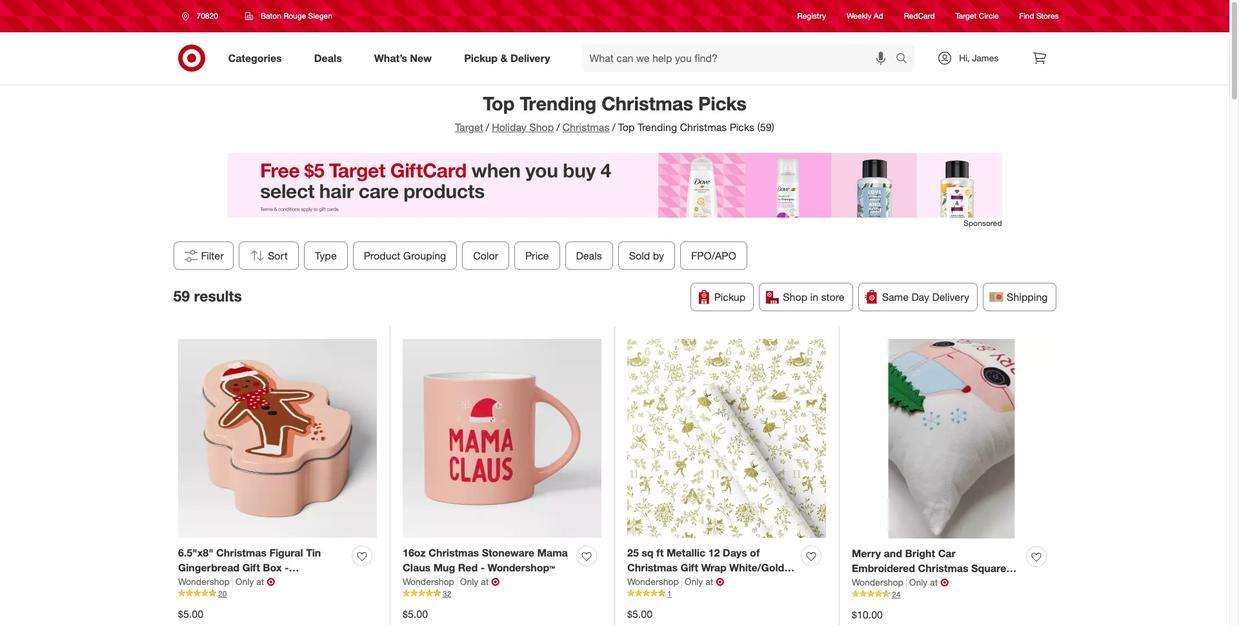 Task type: locate. For each thing, give the bounding box(es) containing it.
hi, james
[[960, 52, 999, 63]]

in
[[811, 291, 819, 303]]

top up holiday
[[483, 92, 515, 115]]

at down the 16oz christmas stoneware mama claus mug red - wondershop™ link
[[481, 576, 489, 587]]

wondershop down embroidered
[[852, 576, 904, 587]]

christmas inside 6.5"x8" christmas figural tin gingerbread gift box - wondershop™
[[216, 546, 267, 559]]

weekly ad link
[[847, 11, 884, 22]]

deals inside button
[[576, 249, 602, 262]]

¬ down car
[[941, 576, 949, 589]]

delivery
[[511, 51, 551, 64], [933, 291, 970, 303]]

(59)
[[758, 121, 775, 134]]

$5.00 for 25 sq ft metallic 12 days of christmas gift wrap white/gold - wondershop™
[[628, 607, 653, 620]]

days
[[723, 546, 748, 559]]

$5.00 down gingerbread
[[178, 607, 203, 620]]

tin
[[306, 546, 321, 559]]

new
[[410, 51, 432, 64]]

$5.00
[[178, 607, 203, 620], [403, 607, 428, 620], [628, 607, 653, 620]]

find
[[1020, 11, 1035, 21]]

find stores link
[[1020, 11, 1059, 22]]

1 horizontal spatial deals
[[576, 249, 602, 262]]

gift
[[242, 561, 260, 574], [681, 561, 699, 574]]

trending
[[520, 92, 597, 115], [638, 121, 677, 134]]

- right white
[[949, 576, 953, 589]]

shipping button
[[983, 283, 1057, 311]]

3 $5.00 from the left
[[628, 607, 653, 620]]

wondershop link up 1
[[628, 575, 682, 588]]

wondershop
[[178, 576, 230, 587], [403, 576, 454, 587], [628, 576, 679, 587], [852, 576, 904, 587]]

wondershop™ inside 25 sq ft metallic 12 days of christmas gift wrap white/gold - wondershop™
[[628, 576, 695, 589]]

hi,
[[960, 52, 970, 63]]

1 horizontal spatial gift
[[681, 561, 699, 574]]

mama
[[538, 546, 568, 559]]

pickup inside pickup & delivery "link"
[[464, 51, 498, 64]]

0 horizontal spatial /
[[486, 121, 490, 134]]

weekly ad
[[847, 11, 884, 21]]

25 sq ft metallic 12 days of christmas gift wrap white/gold - wondershop™ image
[[628, 339, 827, 538], [628, 339, 827, 538]]

only
[[236, 576, 254, 587], [460, 576, 479, 587], [685, 576, 703, 587], [910, 576, 928, 587]]

0 vertical spatial pickup
[[464, 51, 498, 64]]

only for days
[[685, 576, 703, 587]]

target left holiday
[[455, 121, 484, 134]]

bright
[[906, 547, 936, 560]]

wondershop down claus
[[403, 576, 454, 587]]

1 horizontal spatial /
[[557, 121, 560, 134]]

only for gift
[[236, 576, 254, 587]]

0 horizontal spatial delivery
[[511, 51, 551, 64]]

delivery inside pickup & delivery "link"
[[511, 51, 551, 64]]

ad
[[874, 11, 884, 21]]

0 horizontal spatial $5.00
[[178, 607, 203, 620]]

filter
[[201, 249, 224, 262]]

picks down what can we help you find? suggestions appear below search box
[[699, 92, 747, 115]]

1 horizontal spatial $5.00
[[403, 607, 428, 620]]

1 horizontal spatial delivery
[[933, 291, 970, 303]]

delivery inside same day delivery button
[[933, 291, 970, 303]]

/
[[486, 121, 490, 134], [557, 121, 560, 134], [612, 121, 616, 134]]

merry
[[852, 547, 881, 560]]

wondershop™ inside 6.5"x8" christmas figural tin gingerbread gift box - wondershop™
[[178, 576, 246, 589]]

$5.00 down 25
[[628, 607, 653, 620]]

12
[[709, 546, 720, 559]]

0 horizontal spatial target
[[455, 121, 484, 134]]

- right "red"
[[481, 561, 485, 574]]

- right box on the bottom of page
[[285, 561, 289, 574]]

0 vertical spatial target
[[956, 11, 977, 21]]

24
[[892, 589, 901, 599]]

wondershop™ down ft
[[628, 576, 695, 589]]

and
[[884, 547, 903, 560]]

holiday
[[492, 121, 527, 134]]

- inside 25 sq ft metallic 12 days of christmas gift wrap white/gold - wondershop™
[[788, 561, 792, 574]]

1 vertical spatial shop
[[783, 291, 808, 303]]

0 horizontal spatial deals
[[314, 51, 342, 64]]

deals down siegen on the top left of page
[[314, 51, 342, 64]]

sponsored
[[964, 218, 1002, 228]]

¬ down wrap
[[716, 575, 725, 588]]

target
[[956, 11, 977, 21], [455, 121, 484, 134]]

1 gift from the left
[[242, 561, 260, 574]]

shop right holiday
[[530, 121, 554, 134]]

pillow
[[886, 576, 915, 589]]

wondershop™ down stoneware
[[488, 561, 556, 574]]

$5.00 for 6.5"x8" christmas figural tin gingerbread gift box - wondershop™
[[178, 607, 203, 620]]

deals link
[[303, 44, 358, 72]]

wondershop only at ¬ up the 32
[[403, 575, 500, 588]]

1 horizontal spatial shop
[[783, 291, 808, 303]]

70820 button
[[173, 5, 232, 28]]

delivery right &
[[511, 51, 551, 64]]

¬ for red
[[491, 575, 500, 588]]

top right christmas link
[[618, 121, 635, 134]]

categories link
[[217, 44, 298, 72]]

1 vertical spatial delivery
[[933, 291, 970, 303]]

24 link
[[852, 589, 1052, 600]]

2 horizontal spatial $5.00
[[628, 607, 653, 620]]

gift left box on the bottom of page
[[242, 561, 260, 574]]

/ left christmas link
[[557, 121, 560, 134]]

wondershop™ inside 16oz christmas stoneware mama claus mug red - wondershop™
[[488, 561, 556, 574]]

0 vertical spatial top
[[483, 92, 515, 115]]

pickup & delivery link
[[453, 44, 567, 72]]

$5.00 down claus
[[403, 607, 428, 620]]

picks
[[699, 92, 747, 115], [730, 121, 755, 134]]

16oz christmas stoneware mama claus mug red - wondershop™
[[403, 546, 568, 574]]

2 / from the left
[[557, 121, 560, 134]]

gift inside 6.5"x8" christmas figural tin gingerbread gift box - wondershop™
[[242, 561, 260, 574]]

pickup & delivery
[[464, 51, 551, 64]]

wondershop™
[[488, 561, 556, 574], [178, 576, 246, 589], [628, 576, 695, 589], [852, 591, 920, 604]]

pickup left &
[[464, 51, 498, 64]]

merry and bright car embroidered christmas square throw pillow white - wondershop™ link
[[852, 546, 1022, 604]]

6.5"x8" christmas figural tin gingerbread gift box - wondershop™ image
[[178, 339, 377, 538], [178, 339, 377, 538]]

deals
[[314, 51, 342, 64], [576, 249, 602, 262]]

target link
[[455, 121, 484, 134]]

1 vertical spatial top
[[618, 121, 635, 134]]

0 horizontal spatial top
[[483, 92, 515, 115]]

categories
[[228, 51, 282, 64]]

registry link
[[798, 11, 827, 22]]

0 vertical spatial deals
[[314, 51, 342, 64]]

shop
[[530, 121, 554, 134], [783, 291, 808, 303]]

pickup
[[464, 51, 498, 64], [715, 291, 746, 303]]

wondershop link
[[178, 575, 233, 588], [403, 575, 458, 588], [628, 575, 682, 588], [852, 576, 907, 589]]

wondershop link down embroidered
[[852, 576, 907, 589]]

pickup down fpo/apo
[[715, 291, 746, 303]]

stoneware
[[482, 546, 535, 559]]

1 vertical spatial deals
[[576, 249, 602, 262]]

1 vertical spatial target
[[455, 121, 484, 134]]

wondershop™ down gingerbread
[[178, 576, 246, 589]]

wondershop link for 25
[[628, 575, 682, 588]]

at down box on the bottom of page
[[256, 576, 264, 587]]

type
[[315, 249, 337, 262]]

0 horizontal spatial pickup
[[464, 51, 498, 64]]

-
[[285, 561, 289, 574], [481, 561, 485, 574], [788, 561, 792, 574], [949, 576, 953, 589]]

1 $5.00 from the left
[[178, 607, 203, 620]]

picks left the (59)
[[730, 121, 755, 134]]

gingerbread
[[178, 561, 240, 574]]

only for mug
[[460, 576, 479, 587]]

1 vertical spatial trending
[[638, 121, 677, 134]]

16oz christmas stoneware mama claus mug red - wondershop™ image
[[403, 339, 602, 538], [403, 339, 602, 538]]

at up 24 link
[[931, 576, 938, 587]]

wondershop link down gingerbread
[[178, 575, 233, 588]]

james
[[973, 52, 999, 63]]

¬ down box on the bottom of page
[[267, 575, 275, 588]]

/ right target link
[[486, 121, 490, 134]]

¬
[[267, 575, 275, 588], [491, 575, 500, 588], [716, 575, 725, 588], [941, 576, 949, 589]]

20
[[218, 589, 227, 598]]

metallic
[[667, 546, 706, 559]]

car
[[939, 547, 956, 560]]

wondershop only at ¬ up 1
[[628, 575, 725, 588]]

6.5"x8" christmas figural tin gingerbread gift box - wondershop™ link
[[178, 546, 347, 589]]

0 vertical spatial shop
[[530, 121, 554, 134]]

throw
[[852, 576, 883, 589]]

top trending christmas picks target / holiday shop / christmas / top trending christmas picks (59)
[[455, 92, 775, 134]]

6.5"x8" christmas figural tin gingerbread gift box - wondershop™
[[178, 546, 321, 589]]

gift down metallic
[[681, 561, 699, 574]]

1 horizontal spatial target
[[956, 11, 977, 21]]

advertisement region
[[228, 153, 1002, 218]]

delivery for same day delivery
[[933, 291, 970, 303]]

wondershop link down claus
[[403, 575, 458, 588]]

at for mug
[[481, 576, 489, 587]]

christmas
[[602, 92, 693, 115], [563, 121, 610, 134], [680, 121, 727, 134], [216, 546, 267, 559], [429, 546, 479, 559], [628, 561, 678, 574], [919, 562, 969, 575]]

0 horizontal spatial shop
[[530, 121, 554, 134]]

2 horizontal spatial /
[[612, 121, 616, 134]]

- inside 6.5"x8" christmas figural tin gingerbread gift box - wondershop™
[[285, 561, 289, 574]]

- right white/gold
[[788, 561, 792, 574]]

0 vertical spatial delivery
[[511, 51, 551, 64]]

redcard link
[[904, 11, 935, 22]]

at down wrap
[[706, 576, 714, 587]]

wondershop link for 16oz
[[403, 575, 458, 588]]

at for days
[[706, 576, 714, 587]]

target left 'circle' on the top right of page
[[956, 11, 977, 21]]

wondershop only at ¬ up 24
[[852, 576, 949, 589]]

0 vertical spatial trending
[[520, 92, 597, 115]]

white/gold
[[730, 561, 785, 574]]

0 horizontal spatial gift
[[242, 561, 260, 574]]

merry and bright car embroidered christmas square throw pillow white - wondershop™ image
[[852, 339, 1052, 539], [852, 339, 1052, 539]]

2 gift from the left
[[681, 561, 699, 574]]

wondershop up 1
[[628, 576, 679, 587]]

1 vertical spatial picks
[[730, 121, 755, 134]]

1 horizontal spatial pickup
[[715, 291, 746, 303]]

What can we help you find? suggestions appear below search field
[[582, 44, 900, 72]]

25 sq ft metallic 12 days of christmas gift wrap white/gold - wondershop™ link
[[628, 546, 796, 589]]

only for christmas
[[910, 576, 928, 587]]

delivery right day
[[933, 291, 970, 303]]

wondershop link for merry
[[852, 576, 907, 589]]

- inside merry and bright car embroidered christmas square throw pillow white - wondershop™
[[949, 576, 953, 589]]

wondershop down gingerbread
[[178, 576, 230, 587]]

1
[[668, 589, 672, 598]]

wondershop™ down pillow
[[852, 591, 920, 604]]

target inside top trending christmas picks target / holiday shop / christmas / top trending christmas picks (59)
[[455, 121, 484, 134]]

christmas inside merry and bright car embroidered christmas square throw pillow white - wondershop™
[[919, 562, 969, 575]]

shop left in
[[783, 291, 808, 303]]

/ right christmas link
[[612, 121, 616, 134]]

pickup inside pickup button
[[715, 291, 746, 303]]

2 $5.00 from the left
[[403, 607, 428, 620]]

1 vertical spatial pickup
[[715, 291, 746, 303]]

deals left sold
[[576, 249, 602, 262]]

of
[[750, 546, 760, 559]]

by
[[653, 249, 664, 262]]

sort button
[[239, 241, 299, 270]]

¬ down 16oz christmas stoneware mama claus mug red - wondershop™
[[491, 575, 500, 588]]

wondershop only at ¬ up '20'
[[178, 575, 275, 588]]



Task type: describe. For each thing, give the bounding box(es) containing it.
$10.00
[[852, 608, 883, 621]]

christmas inside 16oz christmas stoneware mama claus mug red - wondershop™
[[429, 546, 479, 559]]

32 link
[[403, 588, 602, 599]]

circle
[[979, 11, 999, 21]]

store
[[822, 291, 845, 303]]

color button
[[462, 241, 509, 270]]

¬ for of
[[716, 575, 725, 588]]

christmas inside 25 sq ft metallic 12 days of christmas gift wrap white/gold - wondershop™
[[628, 561, 678, 574]]

registry
[[798, 11, 827, 21]]

square
[[972, 562, 1007, 575]]

wondershop for merry
[[852, 576, 904, 587]]

target circle
[[956, 11, 999, 21]]

same
[[882, 291, 909, 303]]

target inside target circle link
[[956, 11, 977, 21]]

deals for deals button
[[576, 249, 602, 262]]

box
[[263, 561, 282, 574]]

1 horizontal spatial top
[[618, 121, 635, 134]]

search button
[[891, 44, 922, 75]]

at for gift
[[256, 576, 264, 587]]

target circle link
[[956, 11, 999, 22]]

stores
[[1037, 11, 1059, 21]]

fpo/apo button
[[680, 241, 747, 270]]

type button
[[304, 241, 348, 270]]

what's new link
[[363, 44, 448, 72]]

siegen
[[308, 11, 333, 21]]

- inside 16oz christmas stoneware mama claus mug red - wondershop™
[[481, 561, 485, 574]]

shop in store
[[783, 291, 845, 303]]

figural
[[270, 546, 303, 559]]

shipping
[[1007, 291, 1048, 303]]

¬ for square
[[941, 576, 949, 589]]

wondershop only at ¬ for 12
[[628, 575, 725, 588]]

what's
[[374, 51, 407, 64]]

shop in store button
[[760, 283, 853, 311]]

wondershop link for 6.5"x8"
[[178, 575, 233, 588]]

baton rouge siegen
[[261, 11, 333, 21]]

wondershop for 6.5"x8"
[[178, 576, 230, 587]]

wondershop for 25
[[628, 576, 679, 587]]

1 link
[[628, 588, 827, 599]]

16oz
[[403, 546, 426, 559]]

1 / from the left
[[486, 121, 490, 134]]

merry and bright car embroidered christmas square throw pillow white - wondershop™
[[852, 547, 1007, 604]]

product grouping button
[[353, 241, 457, 270]]

1 horizontal spatial trending
[[638, 121, 677, 134]]

baton
[[261, 11, 281, 21]]

fpo/apo
[[691, 249, 736, 262]]

&
[[501, 51, 508, 64]]

weekly
[[847, 11, 872, 21]]

shop inside shop in store button
[[783, 291, 808, 303]]

holiday shop link
[[492, 121, 554, 134]]

$5.00 for 16oz christmas stoneware mama claus mug red - wondershop™
[[403, 607, 428, 620]]

sq
[[642, 546, 654, 559]]

wondershop only at ¬ for gingerbread
[[178, 575, 275, 588]]

0 horizontal spatial trending
[[520, 92, 597, 115]]

shop inside top trending christmas picks target / holiday shop / christmas / top trending christmas picks (59)
[[530, 121, 554, 134]]

mug
[[434, 561, 455, 574]]

59
[[173, 286, 190, 305]]

grouping
[[403, 249, 446, 262]]

filter button
[[173, 241, 234, 270]]

same day delivery
[[882, 291, 970, 303]]

wrap
[[702, 561, 727, 574]]

results
[[194, 286, 242, 305]]

sort
[[268, 249, 288, 262]]

sold by button
[[618, 241, 675, 270]]

redcard
[[904, 11, 935, 21]]

20 link
[[178, 588, 377, 599]]

embroidered
[[852, 562, 916, 575]]

32
[[443, 589, 452, 598]]

day
[[912, 291, 930, 303]]

wondershop only at ¬ for claus
[[403, 575, 500, 588]]

rouge
[[284, 11, 306, 21]]

3 / from the left
[[612, 121, 616, 134]]

at for christmas
[[931, 576, 938, 587]]

same day delivery button
[[859, 283, 978, 311]]

16oz christmas stoneware mama claus mug red - wondershop™ link
[[403, 546, 571, 575]]

pickup for pickup
[[715, 291, 746, 303]]

¬ for box
[[267, 575, 275, 588]]

delivery for pickup & delivery
[[511, 51, 551, 64]]

59 results
[[173, 286, 242, 305]]

pickup button
[[691, 283, 754, 311]]

deals for "deals" link
[[314, 51, 342, 64]]

price button
[[514, 241, 560, 270]]

25 sq ft metallic 12 days of christmas gift wrap white/gold - wondershop™
[[628, 546, 792, 589]]

sold
[[629, 249, 650, 262]]

find stores
[[1020, 11, 1059, 21]]

price
[[525, 249, 549, 262]]

red
[[458, 561, 478, 574]]

wondershop for 16oz
[[403, 576, 454, 587]]

70820
[[197, 11, 218, 21]]

pickup for pickup & delivery
[[464, 51, 498, 64]]

25
[[628, 546, 639, 559]]

wondershop™ inside merry and bright car embroidered christmas square throw pillow white - wondershop™
[[852, 591, 920, 604]]

what's new
[[374, 51, 432, 64]]

product
[[364, 249, 400, 262]]

search
[[891, 53, 922, 66]]

white
[[918, 576, 946, 589]]

wondershop only at ¬ for embroidered
[[852, 576, 949, 589]]

deals button
[[565, 241, 613, 270]]

gift inside 25 sq ft metallic 12 days of christmas gift wrap white/gold - wondershop™
[[681, 561, 699, 574]]

0 vertical spatial picks
[[699, 92, 747, 115]]



Task type: vqa. For each thing, say whether or not it's contained in the screenshot.
Items
no



